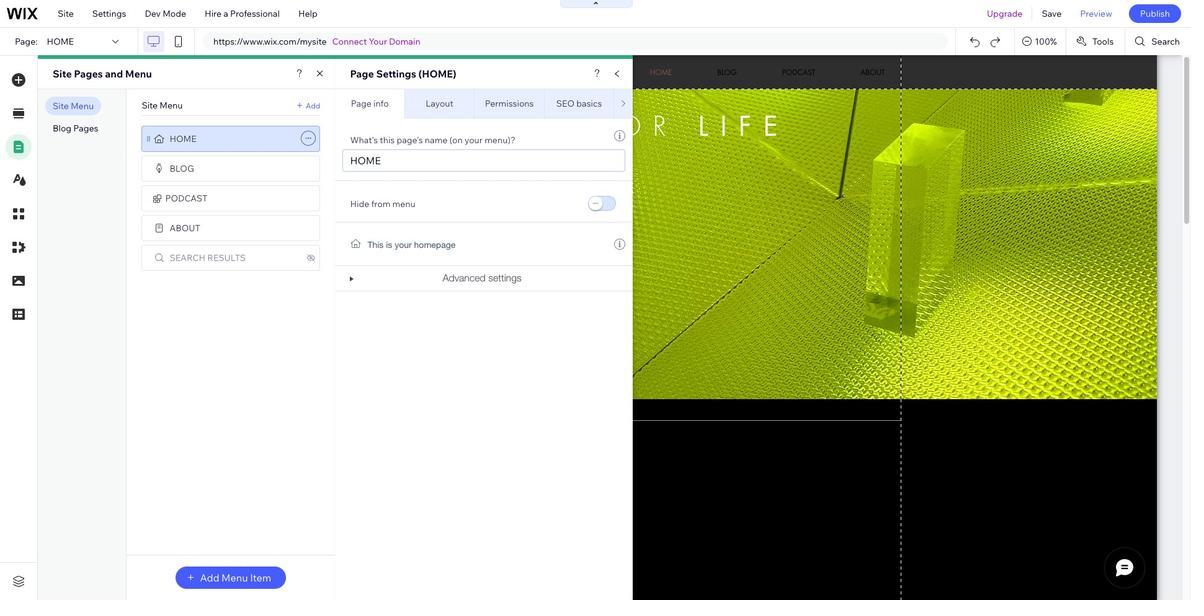 Task type: locate. For each thing, give the bounding box(es) containing it.
dev mode
[[145, 8, 186, 19]]

0 vertical spatial settings
[[92, 8, 126, 19]]

advanced
[[629, 92, 669, 104], [443, 272, 486, 284]]

0 vertical spatial advanced
[[629, 92, 669, 104]]

menu
[[392, 199, 415, 210]]

this is your homepage
[[368, 240, 456, 250]]

advanced right basics
[[629, 92, 669, 104]]

0 vertical spatial add
[[306, 101, 320, 110]]

0 horizontal spatial add
[[200, 572, 219, 584]]

site
[[58, 8, 74, 19], [53, 68, 72, 80], [142, 100, 158, 111], [53, 101, 69, 112]]

pages
[[74, 68, 103, 80], [73, 123, 98, 134]]

about
[[170, 223, 200, 234]]

1 vertical spatial home
[[170, 133, 196, 145]]

https://www.wix.com/mysite
[[213, 36, 327, 47]]

settings down domain
[[376, 68, 416, 80]]

home
[[47, 36, 74, 47], [170, 133, 196, 145]]

add left page info
[[306, 101, 320, 110]]

homepage
[[414, 240, 456, 250]]

0 vertical spatial page
[[350, 68, 374, 80]]

add left item
[[200, 572, 219, 584]]

podcast
[[165, 193, 208, 204]]

advanced left settings
[[443, 272, 486, 284]]

this
[[380, 135, 395, 146]]

0 vertical spatial pages
[[74, 68, 103, 80]]

1 horizontal spatial home
[[170, 133, 196, 145]]

mode
[[163, 8, 186, 19]]

page up page info
[[350, 68, 374, 80]]

0 horizontal spatial home
[[47, 36, 74, 47]]

1 vertical spatial your
[[395, 240, 412, 250]]

page info
[[351, 98, 389, 109]]

1 vertical spatial settings
[[376, 68, 416, 80]]

pages right blog
[[73, 123, 98, 134]]

home up site pages and menu
[[47, 36, 74, 47]]

home up the blog
[[170, 133, 196, 145]]

search
[[1152, 36, 1180, 47]]

0 horizontal spatial settings
[[92, 8, 126, 19]]

1 vertical spatial page
[[351, 98, 372, 109]]

None text field
[[343, 150, 626, 172]]

page
[[350, 68, 374, 80], [351, 98, 372, 109]]

blog
[[53, 123, 71, 134]]

1 horizontal spatial add
[[306, 101, 320, 110]]

1 horizontal spatial seo
[[640, 104, 658, 115]]

switch
[[587, 195, 618, 213]]

0 vertical spatial home
[[47, 36, 74, 47]]

a
[[224, 8, 228, 19]]

seo
[[556, 98, 575, 109], [640, 104, 658, 115]]

add
[[306, 101, 320, 110], [200, 572, 219, 584]]

item
[[250, 572, 271, 584]]

page settings (home)
[[350, 68, 456, 80]]

upgrade
[[987, 8, 1023, 19]]

settings
[[92, 8, 126, 19], [376, 68, 416, 80]]

settings
[[488, 272, 522, 284]]

search results
[[170, 253, 246, 264]]

0 horizontal spatial advanced
[[443, 272, 486, 284]]

from
[[371, 199, 390, 210]]

your
[[465, 135, 483, 146], [395, 240, 412, 250]]

100% button
[[1015, 28, 1066, 55]]

advanced for seo
[[629, 92, 669, 104]]

blog
[[170, 163, 194, 174]]

seo left basics
[[556, 98, 575, 109]]

site menu
[[142, 100, 183, 111], [53, 101, 94, 112]]

hide
[[350, 199, 369, 210]]

page left "info" at top left
[[351, 98, 372, 109]]

menu
[[125, 68, 152, 80], [160, 100, 183, 111], [71, 101, 94, 112], [222, 572, 248, 584]]

your right (on on the top left of the page
[[465, 135, 483, 146]]

seo basics
[[556, 98, 602, 109]]

seo inside advanced seo
[[640, 104, 658, 115]]

1 vertical spatial add
[[200, 572, 219, 584]]

(home)
[[419, 68, 456, 80]]

your right is
[[395, 240, 412, 250]]

connect
[[332, 36, 367, 47]]

1 horizontal spatial site menu
[[142, 100, 183, 111]]

is
[[386, 240, 392, 250]]

1 horizontal spatial your
[[465, 135, 483, 146]]

1 vertical spatial advanced
[[443, 272, 486, 284]]

1 vertical spatial pages
[[73, 123, 98, 134]]

settings left 'dev'
[[92, 8, 126, 19]]

add menu item
[[200, 572, 271, 584]]

page for page info
[[351, 98, 372, 109]]

pages left and
[[74, 68, 103, 80]]

seo right basics
[[640, 104, 658, 115]]

add inside button
[[200, 572, 219, 584]]

tools
[[1092, 36, 1114, 47]]

1 horizontal spatial advanced
[[629, 92, 669, 104]]



Task type: describe. For each thing, give the bounding box(es) containing it.
advanced seo
[[629, 92, 669, 115]]

add for add menu item
[[200, 572, 219, 584]]

pages for site
[[74, 68, 103, 80]]

menu)?
[[485, 135, 516, 146]]

100%
[[1035, 36, 1057, 47]]

menu inside button
[[222, 572, 248, 584]]

preview
[[1080, 8, 1112, 19]]

0 vertical spatial your
[[465, 135, 483, 146]]

results
[[207, 253, 246, 264]]

tools button
[[1066, 28, 1125, 55]]

and
[[105, 68, 123, 80]]

info
[[374, 98, 389, 109]]

this
[[368, 240, 384, 250]]

layout
[[426, 98, 453, 109]]

save
[[1042, 8, 1062, 19]]

0 horizontal spatial seo
[[556, 98, 575, 109]]

what's
[[350, 135, 378, 146]]

hide from menu
[[350, 199, 415, 210]]

dev
[[145, 8, 161, 19]]

blog pages
[[53, 123, 98, 134]]

hire a professional
[[205, 8, 280, 19]]

add menu item button
[[176, 567, 286, 589]]

0 horizontal spatial site menu
[[53, 101, 94, 112]]

what's this page's name (on your menu)?
[[350, 135, 516, 146]]

https://www.wix.com/mysite connect your domain
[[213, 36, 420, 47]]

page for page settings (home)
[[350, 68, 374, 80]]

search button
[[1126, 28, 1191, 55]]

hire
[[205, 8, 222, 19]]

1 horizontal spatial settings
[[376, 68, 416, 80]]

pages for blog
[[73, 123, 98, 134]]

basics
[[577, 98, 602, 109]]

add for add
[[306, 101, 320, 110]]

site pages and menu
[[53, 68, 152, 80]]

advanced settings
[[443, 272, 522, 284]]

preview button
[[1071, 0, 1122, 27]]

(on
[[450, 135, 463, 146]]

publish
[[1140, 8, 1170, 19]]

advanced for settings
[[443, 272, 486, 284]]

0 horizontal spatial your
[[395, 240, 412, 250]]

publish button
[[1129, 4, 1181, 23]]

name
[[425, 135, 448, 146]]

search
[[170, 253, 205, 264]]

professional
[[230, 8, 280, 19]]

save button
[[1033, 0, 1071, 27]]

help
[[298, 8, 317, 19]]

your
[[369, 36, 387, 47]]

permissions
[[485, 98, 534, 109]]

domain
[[389, 36, 420, 47]]

page's
[[397, 135, 423, 146]]



Task type: vqa. For each thing, say whether or not it's contained in the screenshot.
Marketing,'s 4.2
no



